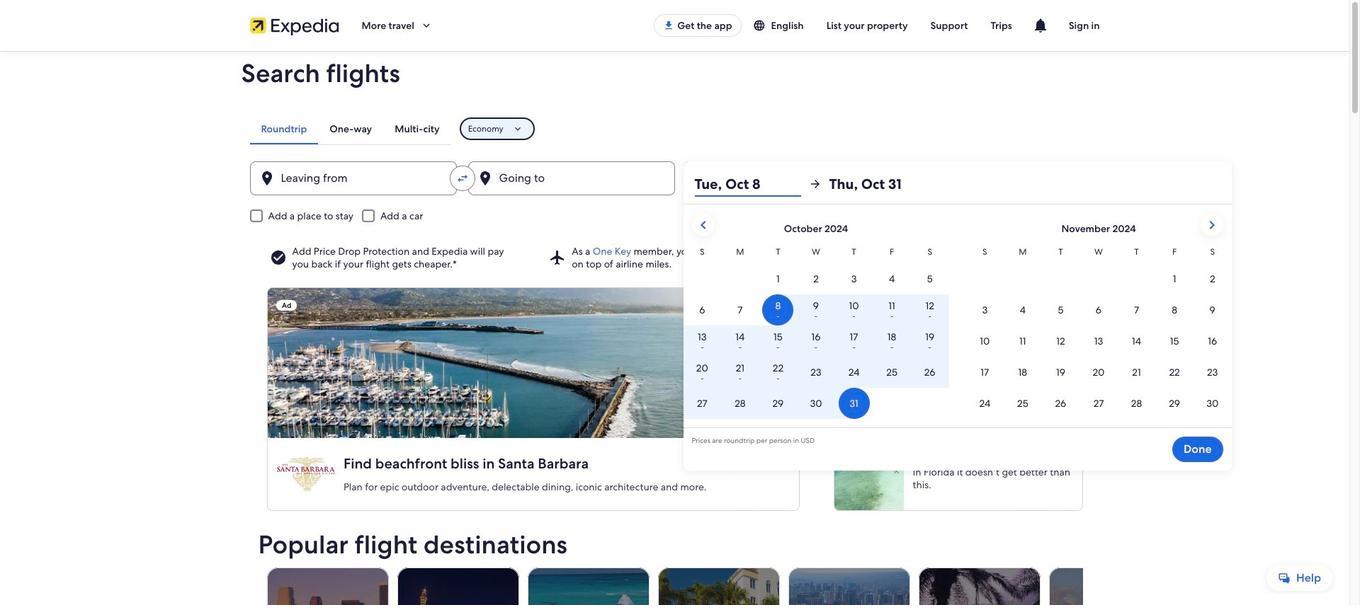 Task type: vqa. For each thing, say whether or not it's contained in the screenshot.
Car Suppliers Logo
no



Task type: describe. For each thing, give the bounding box(es) containing it.
new york flights image
[[1049, 568, 1171, 606]]

expedia logo image
[[250, 16, 339, 35]]

previous month image
[[695, 217, 712, 234]]

los angeles flights image
[[267, 568, 389, 606]]

honolulu flights image
[[788, 568, 910, 606]]

download the app button image
[[663, 20, 675, 31]]

next month image
[[1203, 217, 1220, 234]]



Task type: locate. For each thing, give the bounding box(es) containing it.
tab list
[[250, 113, 451, 145]]

swap origin and destination values image
[[456, 172, 469, 185]]

miami flights image
[[658, 568, 780, 606]]

small image
[[753, 19, 771, 32]]

orlando flights image
[[918, 568, 1040, 606]]

las vegas flights image
[[397, 568, 519, 606]]

main content
[[0, 51, 1350, 606]]

cancun flights image
[[527, 568, 649, 606]]

popular flight destinations region
[[250, 531, 1171, 606]]

communication center icon image
[[1032, 17, 1049, 34]]

more travel image
[[420, 19, 433, 32]]



